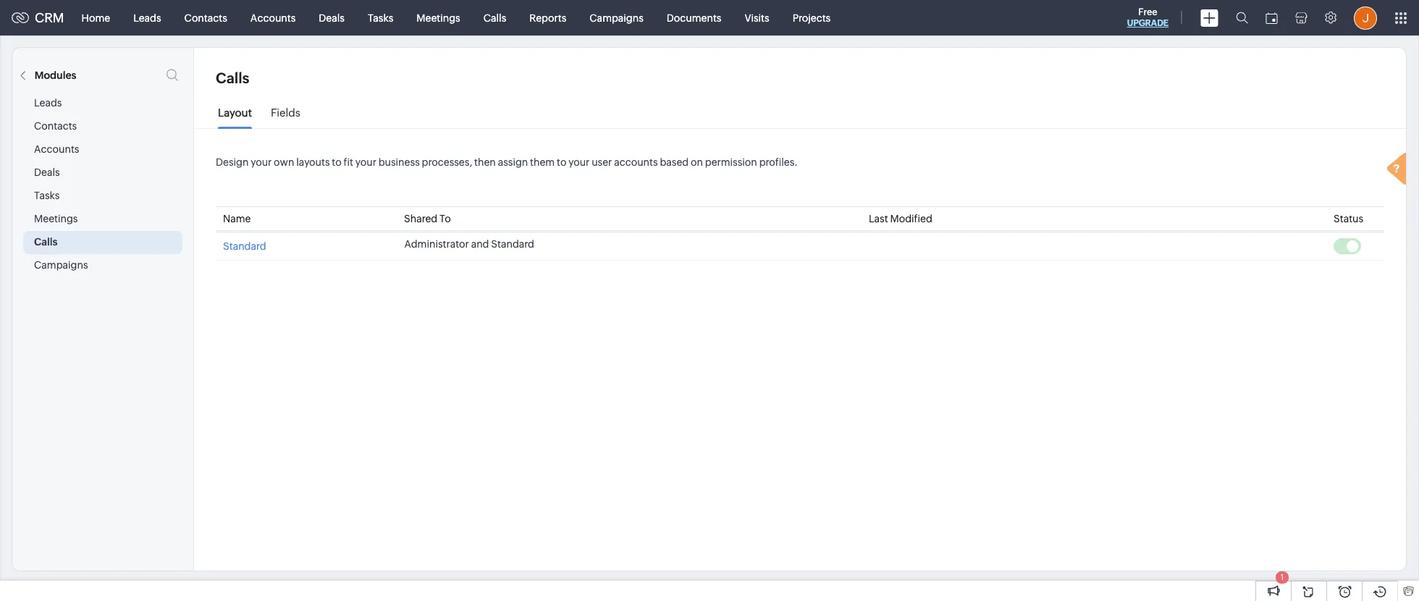 Task type: vqa. For each thing, say whether or not it's contained in the screenshot.
bottom MEETINGS
yes



Task type: locate. For each thing, give the bounding box(es) containing it.
to right them
[[557, 156, 567, 168]]

0 vertical spatial deals
[[319, 12, 345, 24]]

0 horizontal spatial deals
[[34, 167, 60, 178]]

your right fit
[[355, 156, 376, 168]]

campaigns link
[[578, 0, 655, 35]]

0 vertical spatial calls
[[484, 12, 506, 24]]

accounts inside accounts "link"
[[250, 12, 296, 24]]

free upgrade
[[1127, 7, 1169, 28]]

0 horizontal spatial to
[[332, 156, 342, 168]]

processes,
[[422, 156, 472, 168]]

1 vertical spatial tasks
[[34, 190, 60, 201]]

campaigns
[[590, 12, 644, 24], [34, 259, 88, 271]]

contacts link
[[173, 0, 239, 35]]

0 horizontal spatial accounts
[[34, 143, 79, 155]]

reports
[[530, 12, 566, 24]]

1 horizontal spatial campaigns
[[590, 12, 644, 24]]

2 horizontal spatial your
[[569, 156, 590, 168]]

1 horizontal spatial accounts
[[250, 12, 296, 24]]

0 vertical spatial accounts
[[250, 12, 296, 24]]

calls
[[484, 12, 506, 24], [216, 70, 249, 86], [34, 236, 58, 248]]

profile image
[[1354, 6, 1377, 29]]

2 vertical spatial calls
[[34, 236, 58, 248]]

1 horizontal spatial meetings
[[417, 12, 460, 24]]

contacts down the modules
[[34, 120, 77, 132]]

deals
[[319, 12, 345, 24], [34, 167, 60, 178]]

accounts
[[250, 12, 296, 24], [34, 143, 79, 155]]

0 horizontal spatial contacts
[[34, 120, 77, 132]]

calendar image
[[1266, 12, 1278, 24]]

projects link
[[781, 0, 842, 35]]

leads down the modules
[[34, 97, 62, 109]]

0 vertical spatial leads
[[133, 12, 161, 24]]

1 horizontal spatial leads
[[133, 12, 161, 24]]

1 horizontal spatial contacts
[[184, 12, 227, 24]]

status
[[1334, 213, 1364, 224]]

1 vertical spatial campaigns
[[34, 259, 88, 271]]

0 horizontal spatial your
[[251, 156, 272, 168]]

1 vertical spatial meetings
[[34, 213, 78, 224]]

projects
[[793, 12, 831, 24]]

profiles.
[[759, 156, 798, 168]]

layout
[[218, 106, 252, 119]]

1 to from the left
[[332, 156, 342, 168]]

documents
[[667, 12, 722, 24]]

them
[[530, 156, 555, 168]]

0 vertical spatial meetings
[[417, 12, 460, 24]]

modified
[[890, 213, 933, 224]]

0 horizontal spatial calls
[[34, 236, 58, 248]]

layouts
[[296, 156, 330, 168]]

1 horizontal spatial calls
[[216, 70, 249, 86]]

modules
[[35, 70, 76, 81]]

1 horizontal spatial to
[[557, 156, 567, 168]]

0 horizontal spatial campaigns
[[34, 259, 88, 271]]

tasks
[[368, 12, 393, 24], [34, 190, 60, 201]]

tasks link
[[356, 0, 405, 35]]

on
[[691, 156, 703, 168]]

accounts link
[[239, 0, 307, 35]]

profile element
[[1345, 0, 1386, 35]]

administrator and standard
[[404, 238, 534, 250]]

leads right home
[[133, 12, 161, 24]]

1 vertical spatial calls
[[216, 70, 249, 86]]

to
[[440, 213, 451, 224]]

meetings
[[417, 12, 460, 24], [34, 213, 78, 224]]

reports link
[[518, 0, 578, 35]]

search image
[[1236, 12, 1248, 24]]

0 horizontal spatial tasks
[[34, 190, 60, 201]]

contacts right leads link
[[184, 12, 227, 24]]

visits link
[[733, 0, 781, 35]]

shared
[[404, 213, 438, 224]]

standard
[[491, 238, 534, 250], [223, 240, 266, 252]]

then
[[474, 156, 496, 168]]

0 vertical spatial campaigns
[[590, 12, 644, 24]]

standard down name in the top of the page
[[223, 240, 266, 252]]

0 horizontal spatial leads
[[34, 97, 62, 109]]

to left fit
[[332, 156, 342, 168]]

standard link
[[223, 238, 266, 252]]

1 horizontal spatial your
[[355, 156, 376, 168]]

standard right and
[[491, 238, 534, 250]]

0 vertical spatial tasks
[[368, 12, 393, 24]]

fields link
[[271, 106, 300, 130]]

last
[[869, 213, 888, 224]]

assign
[[498, 156, 528, 168]]

home
[[82, 12, 110, 24]]

1 horizontal spatial standard
[[491, 238, 534, 250]]

your left user
[[569, 156, 590, 168]]

1 horizontal spatial tasks
[[368, 12, 393, 24]]

leads
[[133, 12, 161, 24], [34, 97, 62, 109]]

create menu image
[[1201, 9, 1219, 26]]

meetings link
[[405, 0, 472, 35]]

1 vertical spatial contacts
[[34, 120, 77, 132]]

tasks inside "link"
[[368, 12, 393, 24]]

create menu element
[[1192, 0, 1227, 35]]

to
[[332, 156, 342, 168], [557, 156, 567, 168]]

1 vertical spatial accounts
[[34, 143, 79, 155]]

contacts
[[184, 12, 227, 24], [34, 120, 77, 132]]

your
[[251, 156, 272, 168], [355, 156, 376, 168], [569, 156, 590, 168]]

your left the own
[[251, 156, 272, 168]]



Task type: describe. For each thing, give the bounding box(es) containing it.
0 horizontal spatial meetings
[[34, 213, 78, 224]]

0 horizontal spatial standard
[[223, 240, 266, 252]]

design
[[216, 156, 249, 168]]

based
[[660, 156, 689, 168]]

1 horizontal spatial deals
[[319, 12, 345, 24]]

3 your from the left
[[569, 156, 590, 168]]

fit
[[344, 156, 353, 168]]

calls link
[[472, 0, 518, 35]]

administrator
[[404, 238, 469, 250]]

user
[[592, 156, 612, 168]]

visits
[[745, 12, 769, 24]]

layout link
[[218, 106, 252, 130]]

fields
[[271, 106, 300, 119]]

crm link
[[12, 10, 64, 25]]

crm
[[35, 10, 64, 25]]

permission
[[705, 156, 757, 168]]

leads link
[[122, 0, 173, 35]]

last modified
[[869, 213, 933, 224]]

accounts
[[614, 156, 658, 168]]

shared to
[[404, 213, 451, 224]]

documents link
[[655, 0, 733, 35]]

home link
[[70, 0, 122, 35]]

0 vertical spatial contacts
[[184, 12, 227, 24]]

1 vertical spatial leads
[[34, 97, 62, 109]]

and
[[471, 238, 489, 250]]

2 horizontal spatial calls
[[484, 12, 506, 24]]

campaigns inside campaigns link
[[590, 12, 644, 24]]

business
[[378, 156, 420, 168]]

2 your from the left
[[355, 156, 376, 168]]

search element
[[1227, 0, 1257, 35]]

1 your from the left
[[251, 156, 272, 168]]

design your own layouts to fit your business processes, then assign them to your user accounts based on permission profiles.
[[216, 156, 798, 168]]

2 to from the left
[[557, 156, 567, 168]]

own
[[274, 156, 294, 168]]

upgrade
[[1127, 18, 1169, 28]]

free
[[1138, 7, 1158, 17]]

deals link
[[307, 0, 356, 35]]

1
[[1281, 573, 1284, 581]]

name
[[223, 213, 251, 224]]

1 vertical spatial deals
[[34, 167, 60, 178]]



